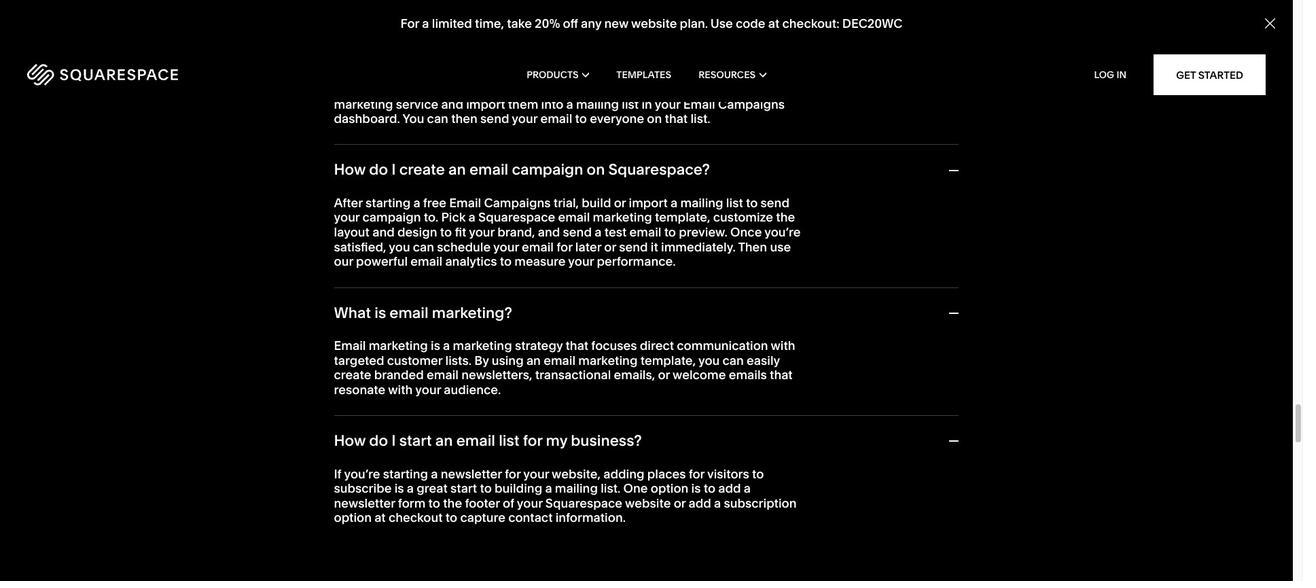 Task type: locate. For each thing, give the bounding box(es) containing it.
products button
[[527, 48, 590, 102]]

and right the service
[[441, 96, 464, 112]]

0 horizontal spatial the
[[443, 495, 462, 511]]

1 horizontal spatial start
[[451, 481, 477, 496]]

email left by on the left bottom of the page
[[427, 367, 459, 383]]

1 horizontal spatial you
[[403, 111, 424, 127]]

you left emails
[[699, 353, 720, 368]]

0 horizontal spatial import
[[466, 96, 505, 112]]

1 horizontal spatial option
[[651, 481, 689, 496]]

1 horizontal spatial on
[[647, 111, 662, 127]]

0 vertical spatial list.
[[691, 111, 711, 127]]

can left then
[[427, 111, 449, 127]]

do up subscribe
[[369, 432, 388, 450]]

2 horizontal spatial at
[[769, 16, 780, 31]]

newsletter
[[441, 466, 502, 482], [334, 495, 395, 511]]

0 horizontal spatial list
[[499, 432, 520, 450]]

2 horizontal spatial that
[[770, 367, 793, 383]]

0 vertical spatial at
[[769, 16, 780, 31]]

1 vertical spatial with
[[771, 338, 796, 354]]

start inside if you're starting a newsletter for your website, adding places for visitors to subscribe is a great start to building a mailing list. one option is to add a newsletter form to the footer of your squarespace website or add a subscription option at checkout to capture contact information.
[[451, 481, 477, 496]]

the left footer on the bottom left of page
[[443, 495, 462, 511]]

0 horizontal spatial that
[[566, 338, 589, 354]]

the
[[776, 210, 795, 225], [443, 495, 462, 511]]

resources
[[699, 69, 756, 81]]

0 vertical spatial squarespace
[[479, 210, 556, 225]]

0 horizontal spatial at
[[375, 510, 386, 526]]

1 horizontal spatial and
[[441, 96, 464, 112]]

customer
[[387, 353, 443, 368]]

in
[[1117, 69, 1127, 81]]

email down the design
[[411, 254, 443, 269]]

list inside you can get started with email campaigns at any time by creating a draft. when you're ready to send your campaign, export your contacts from your old email marketing service and import them into a mailing list in your email campaigns dashboard. you can then send your email to everyone on that list.
[[622, 96, 639, 112]]

1 vertical spatial do
[[369, 432, 388, 450]]

1 horizontal spatial that
[[665, 111, 688, 127]]

0 horizontal spatial newsletter
[[334, 495, 395, 511]]

1 horizontal spatial the
[[776, 210, 795, 225]]

or
[[614, 195, 626, 211], [605, 239, 617, 255], [658, 367, 670, 383], [674, 495, 686, 511]]

2 i from the top
[[392, 432, 396, 450]]

0 vertical spatial an
[[449, 161, 466, 179]]

an inside email marketing is a marketing strategy that focuses direct communication with targeted customer lists. by using an email marketing template, you can easily create branded email newsletters, transactional emails, or welcome emails that resonate with your audience.
[[527, 353, 541, 368]]

any left time
[[595, 67, 616, 83]]

resonate
[[334, 382, 386, 398]]

easily
[[747, 353, 780, 368]]

contacts
[[617, 82, 668, 97]]

a inside email marketing is a marketing strategy that focuses direct communication with targeted customer lists. by using an email marketing template, you can easily create branded email newsletters, transactional emails, or welcome emails that resonate with your audience.
[[443, 338, 450, 354]]

0 horizontal spatial you
[[334, 67, 356, 83]]

start
[[400, 432, 432, 450], [451, 481, 477, 496]]

i down the dashboard.
[[392, 161, 396, 179]]

1 horizontal spatial with
[[449, 67, 474, 83]]

marketing inside after starting a free email campaigns trial, build or import a mailing list to send your campaign to. pick a squarespace email marketing template, customize the layout and design to fit your brand, and send a test email to preview. once you're satisfied, you can schedule your email for later or send it immediately. then use our powerful email analytics to measure your performance.
[[593, 210, 652, 225]]

1 how from the top
[[334, 161, 366, 179]]

service
[[396, 96, 439, 112]]

1 vertical spatial squarespace
[[546, 495, 623, 511]]

list left in
[[622, 96, 639, 112]]

can left get
[[359, 67, 380, 83]]

1 horizontal spatial campaign
[[512, 161, 584, 179]]

design
[[398, 224, 437, 240]]

2 vertical spatial list
[[499, 432, 520, 450]]

at down subscribe
[[375, 510, 386, 526]]

or inside email marketing is a marketing strategy that focuses direct communication with targeted customer lists. by using an email marketing template, you can easily create branded email newsletters, transactional emails, or welcome emails that resonate with your audience.
[[658, 367, 670, 383]]

you can get started with email campaigns at any time by creating a draft. when you're ready to send your campaign, export your contacts from your old email marketing service and import them into a mailing list in your email campaigns dashboard. you can then send your email to everyone on that list.
[[334, 67, 793, 127]]

your down campaign,
[[512, 111, 538, 127]]

2 vertical spatial at
[[375, 510, 386, 526]]

1 horizontal spatial import
[[629, 195, 668, 211]]

resources button
[[699, 48, 767, 102]]

2 vertical spatial with
[[388, 382, 413, 398]]

to right ready at the top left of the page
[[409, 82, 421, 97]]

0 horizontal spatial list.
[[601, 481, 621, 496]]

0 vertical spatial import
[[466, 96, 505, 112]]

once
[[731, 224, 762, 240]]

0 vertical spatial mailing
[[576, 96, 619, 112]]

or right the later
[[605, 239, 617, 255]]

create up free
[[400, 161, 445, 179]]

checkout:
[[783, 16, 840, 31]]

1 horizontal spatial create
[[400, 161, 445, 179]]

1 horizontal spatial list.
[[691, 111, 711, 127]]

create inside email marketing is a marketing strategy that focuses direct communication with targeted customer lists. by using an email marketing template, you can easily create branded email newsletters, transactional emails, or welcome emails that resonate with your audience.
[[334, 367, 371, 383]]

can left easily
[[723, 353, 744, 368]]

at right the products
[[581, 67, 592, 83]]

1 vertical spatial starting
[[383, 466, 428, 482]]

1 horizontal spatial you
[[699, 353, 720, 368]]

is left lists.
[[431, 338, 440, 354]]

1 vertical spatial on
[[587, 161, 605, 179]]

squarespace down "how do i create an email campaign on squarespace?"
[[479, 210, 556, 225]]

0 vertical spatial i
[[392, 161, 396, 179]]

with inside you can get started with email campaigns at any time by creating a draft. when you're ready to send your campaign, export your contacts from your old email marketing service and import them into a mailing list in your email campaigns dashboard. you can then send your email to everyone on that list.
[[449, 67, 474, 83]]

1 vertical spatial list
[[727, 195, 744, 211]]

strategy
[[515, 338, 563, 354]]

1 horizontal spatial add
[[719, 481, 741, 496]]

campaign inside after starting a free email campaigns trial, build or import a mailing list to send your campaign to. pick a squarespace email marketing template, customize the layout and design to fit your brand, and send a test email to preview. once you're satisfied, you can schedule your email for later or send it immediately. then use our powerful email analytics to measure your performance.
[[363, 210, 421, 225]]

0 vertical spatial do
[[369, 161, 388, 179]]

1 vertical spatial option
[[334, 510, 372, 526]]

list. inside you can get started with email campaigns at any time by creating a draft. when you're ready to send your campaign, export your contacts from your old email marketing service and import them into a mailing list in your email campaigns dashboard. you can then send your email to everyone on that list.
[[691, 111, 711, 127]]

to.
[[424, 210, 439, 225]]

squarespace logo image
[[27, 64, 178, 86]]

schedule
[[437, 239, 491, 255]]

an up great
[[436, 432, 453, 450]]

an up 'pick'
[[449, 161, 466, 179]]

1 vertical spatial mailing
[[681, 195, 724, 211]]

can
[[359, 67, 380, 83], [427, 111, 449, 127], [413, 239, 434, 255], [723, 353, 744, 368]]

campaign left to.
[[363, 210, 421, 225]]

the inside if you're starting a newsletter for your website, adding places for visitors to subscribe is a great start to building a mailing list. one option is to add a newsletter form to the footer of your squarespace website or add a subscription option at checkout to capture contact information.
[[443, 495, 462, 511]]

your down "customer"
[[416, 382, 441, 398]]

at inside if you're starting a newsletter for your website, adding places for visitors to subscribe is a great start to building a mailing list. one option is to add a newsletter form to the footer of your squarespace website or add a subscription option at checkout to capture contact information.
[[375, 510, 386, 526]]

then
[[451, 111, 478, 127]]

you
[[389, 239, 410, 255], [699, 353, 720, 368]]

campaigns
[[512, 67, 578, 83], [718, 96, 785, 112], [484, 195, 551, 211]]

add right places
[[719, 481, 741, 496]]

1 vertical spatial you
[[403, 111, 424, 127]]

can down to.
[[413, 239, 434, 255]]

starting
[[366, 195, 411, 211], [383, 466, 428, 482]]

0 vertical spatial that
[[665, 111, 688, 127]]

targeted
[[334, 353, 384, 368]]

that up transactional
[[566, 338, 589, 354]]

if
[[334, 466, 342, 482]]

an for campaign
[[449, 161, 466, 179]]

1 vertical spatial website
[[625, 495, 671, 511]]

2 horizontal spatial with
[[771, 338, 796, 354]]

do for create
[[369, 161, 388, 179]]

you left ready at the top left of the page
[[334, 67, 356, 83]]

0 horizontal spatial create
[[334, 367, 371, 383]]

1 i from the top
[[392, 161, 396, 179]]

get started
[[1177, 68, 1244, 81]]

subscribe
[[334, 481, 392, 496]]

an
[[449, 161, 466, 179], [527, 353, 541, 368], [436, 432, 453, 450]]

2 horizontal spatial list
[[727, 195, 744, 211]]

contact
[[509, 510, 553, 526]]

0 horizontal spatial you
[[389, 239, 410, 255]]

can inside after starting a free email campaigns trial, build or import a mailing list to send your campaign to. pick a squarespace email marketing template, customize the layout and design to fit your brand, and send a test email to preview. once you're satisfied, you can schedule your email for later or send it immediately. then use our powerful email analytics to measure your performance.
[[413, 239, 434, 255]]

0 vertical spatial how
[[334, 161, 366, 179]]

with right "communication"
[[771, 338, 796, 354]]

template, up the immediately.
[[655, 210, 711, 225]]

for
[[557, 239, 573, 255], [523, 432, 543, 450], [505, 466, 521, 482], [689, 466, 705, 482]]

to down brand,
[[500, 254, 512, 269]]

1 vertical spatial import
[[629, 195, 668, 211]]

newsletter up footer on the bottom left of page
[[441, 466, 502, 482]]

marketing up newsletters,
[[453, 338, 512, 354]]

on
[[647, 111, 662, 127], [587, 161, 605, 179]]

1 vertical spatial at
[[581, 67, 592, 83]]

1 vertical spatial you're
[[765, 224, 801, 240]]

email right test
[[630, 224, 662, 240]]

option down subscribe
[[334, 510, 372, 526]]

create left "branded"
[[334, 367, 371, 383]]

2 vertical spatial an
[[436, 432, 453, 450]]

you're inside you can get started with email campaigns at any time by creating a draft. when you're ready to send your campaign, export your contacts from your old email marketing service and import them into a mailing list in your email campaigns dashboard. you can then send your email to everyone on that list.
[[334, 82, 370, 97]]

1 vertical spatial how
[[334, 432, 366, 450]]

marketing up "branded"
[[369, 338, 428, 354]]

list. left one
[[601, 481, 621, 496]]

with
[[449, 67, 474, 83], [771, 338, 796, 354], [388, 382, 413, 398]]

0 vertical spatial you
[[334, 67, 356, 83]]

subscription
[[724, 495, 797, 511]]

1 vertical spatial campaign
[[363, 210, 421, 225]]

for
[[401, 16, 419, 31]]

is left great
[[395, 481, 404, 496]]

2 how from the top
[[334, 432, 366, 450]]

0 vertical spatial campaign
[[512, 161, 584, 179]]

to left of
[[480, 481, 492, 496]]

on down contacts
[[647, 111, 662, 127]]

satisfied,
[[334, 239, 386, 255]]

emails
[[729, 367, 767, 383]]

campaign up trial,
[[512, 161, 584, 179]]

campaigns inside after starting a free email campaigns trial, build or import a mailing list to send your campaign to. pick a squarespace email marketing template, customize the layout and design to fit your brand, and send a test email to preview. once you're satisfied, you can schedule your email for later or send it immediately. then use our powerful email analytics to measure your performance.
[[484, 195, 551, 211]]

and inside you can get started with email campaigns at any time by creating a draft. when you're ready to send your campaign, export your contacts from your old email marketing service and import them into a mailing list in your email campaigns dashboard. you can then send your email to everyone on that list.
[[441, 96, 464, 112]]

0 vertical spatial list
[[622, 96, 639, 112]]

in
[[642, 96, 653, 112]]

1 vertical spatial you
[[699, 353, 720, 368]]

2 do from the top
[[369, 432, 388, 450]]

i for create
[[392, 161, 396, 179]]

1 vertical spatial start
[[451, 481, 477, 496]]

at right code
[[769, 16, 780, 31]]

you inside after starting a free email campaigns trial, build or import a mailing list to send your campaign to. pick a squarespace email marketing template, customize the layout and design to fit your brand, and send a test email to preview. once you're satisfied, you can schedule your email for later or send it immediately. then use our powerful email analytics to measure your performance.
[[389, 239, 410, 255]]

1 vertical spatial create
[[334, 367, 371, 383]]

1 vertical spatial the
[[443, 495, 462, 511]]

capture
[[460, 510, 506, 526]]

start up great
[[400, 432, 432, 450]]

new
[[605, 16, 629, 31]]

campaigns up into in the left top of the page
[[512, 67, 578, 83]]

list
[[622, 96, 639, 112], [727, 195, 744, 211], [499, 432, 520, 450]]

you're right once
[[765, 224, 801, 240]]

campaign,
[[484, 82, 545, 97]]

email
[[477, 67, 509, 83], [684, 96, 716, 112], [450, 195, 481, 211], [334, 338, 366, 354]]

how do i create an email campaign on squarespace?
[[334, 161, 710, 179]]

email
[[751, 82, 783, 97], [541, 111, 573, 127], [470, 161, 509, 179], [558, 210, 590, 225], [630, 224, 662, 240], [522, 239, 554, 255], [411, 254, 443, 269], [390, 304, 429, 322], [544, 353, 576, 368], [427, 367, 459, 383], [457, 432, 496, 450]]

starting up form
[[383, 466, 428, 482]]

import
[[466, 96, 505, 112], [629, 195, 668, 211]]

2 vertical spatial you're
[[344, 466, 380, 482]]

that
[[665, 111, 688, 127], [566, 338, 589, 354], [770, 367, 793, 383]]

mailing up information.
[[555, 481, 598, 496]]

is
[[375, 304, 386, 322], [431, 338, 440, 354], [395, 481, 404, 496], [692, 481, 701, 496]]

get started link
[[1154, 54, 1266, 95]]

campaigns up brand,
[[484, 195, 551, 211]]

or right build
[[614, 195, 626, 211]]

for left the later
[[557, 239, 573, 255]]

preview.
[[679, 224, 728, 240]]

an right using
[[527, 353, 541, 368]]

and up powerful
[[373, 224, 395, 240]]

starting inside after starting a free email campaigns trial, build or import a mailing list to send your campaign to. pick a squarespace email marketing template, customize the layout and design to fit your brand, and send a test email to preview. once you're satisfied, you can schedule your email for later or send it immediately. then use our powerful email analytics to measure your performance.
[[366, 195, 411, 211]]

0 vertical spatial template,
[[655, 210, 711, 225]]

you're right if
[[344, 466, 380, 482]]

any right off
[[581, 16, 602, 31]]

import down squarespace?
[[629, 195, 668, 211]]

you're inside if you're starting a newsletter for your website, adding places for visitors to subscribe is a great start to building a mailing list. one option is to add a newsletter form to the footer of your squarespace website or add a subscription option at checkout to capture contact information.
[[344, 466, 380, 482]]

0 vertical spatial you
[[389, 239, 410, 255]]

send down trial,
[[563, 224, 592, 240]]

option right one
[[651, 481, 689, 496]]

0 vertical spatial website
[[631, 16, 677, 31]]

1 vertical spatial any
[[595, 67, 616, 83]]

your down my
[[524, 466, 549, 482]]

your
[[455, 82, 481, 97], [589, 82, 614, 97], [701, 82, 727, 97], [655, 96, 681, 112], [512, 111, 538, 127], [334, 210, 360, 225], [469, 224, 495, 240], [494, 239, 519, 255], [569, 254, 594, 269], [416, 382, 441, 398], [524, 466, 549, 482], [517, 495, 543, 511]]

2 vertical spatial campaigns
[[484, 195, 551, 211]]

1 vertical spatial template,
[[641, 353, 696, 368]]

mailing up preview.
[[681, 195, 724, 211]]

i for start
[[392, 432, 396, 450]]

after starting a free email campaigns trial, build or import a mailing list to send your campaign to. pick a squarespace email marketing template, customize the layout and design to fit your brand, and send a test email to preview. once you're satisfied, you can schedule your email for later or send it immediately. then use our powerful email analytics to measure your performance.
[[334, 195, 801, 269]]

by
[[648, 67, 662, 83]]

time
[[619, 67, 645, 83]]

do down the dashboard.
[[369, 161, 388, 179]]

list. down from
[[691, 111, 711, 127]]

i
[[392, 161, 396, 179], [392, 432, 396, 450]]

on up build
[[587, 161, 605, 179]]

import left them
[[466, 96, 505, 112]]

what is email marketing?
[[334, 304, 512, 322]]

start right great
[[451, 481, 477, 496]]

you right satisfied,
[[389, 239, 410, 255]]

1 do from the top
[[369, 161, 388, 179]]

your right fit
[[469, 224, 495, 240]]

or right emails,
[[658, 367, 670, 383]]

send
[[424, 82, 453, 97], [481, 111, 509, 127], [761, 195, 790, 211], [563, 224, 592, 240], [619, 239, 648, 255]]

or down places
[[674, 495, 686, 511]]

1 vertical spatial an
[[527, 353, 541, 368]]

0 vertical spatial you're
[[334, 82, 370, 97]]

email down what
[[334, 338, 366, 354]]

0 horizontal spatial on
[[587, 161, 605, 179]]

squarespace
[[479, 210, 556, 225], [546, 495, 623, 511]]

1 horizontal spatial list
[[622, 96, 639, 112]]

0 vertical spatial newsletter
[[441, 466, 502, 482]]

email inside email marketing is a marketing strategy that focuses direct communication with targeted customer lists. by using an email marketing template, you can easily create branded email newsletters, transactional emails, or welcome emails that resonate with your audience.
[[334, 338, 366, 354]]

plan.
[[680, 16, 708, 31]]

0 horizontal spatial and
[[373, 224, 395, 240]]

marketing down get
[[334, 96, 393, 112]]

0 vertical spatial the
[[776, 210, 795, 225]]

marketing up it
[[593, 210, 652, 225]]

import inside after starting a free email campaigns trial, build or import a mailing list to send your campaign to. pick a squarespace email marketing template, customize the layout and design to fit your brand, and send a test email to preview. once you're satisfied, you can schedule your email for later or send it immediately. then use our powerful email analytics to measure your performance.
[[629, 195, 668, 211]]

how up the after in the top of the page
[[334, 161, 366, 179]]

0 vertical spatial on
[[647, 111, 662, 127]]

customize
[[713, 210, 774, 225]]

website,
[[552, 466, 601, 482]]

2 vertical spatial mailing
[[555, 481, 598, 496]]

list up once
[[727, 195, 744, 211]]

send up then
[[424, 82, 453, 97]]

email down the creating
[[684, 96, 716, 112]]

template,
[[655, 210, 711, 225], [641, 353, 696, 368]]

1 horizontal spatial at
[[581, 67, 592, 83]]

performance.
[[597, 254, 676, 269]]

0 horizontal spatial start
[[400, 432, 432, 450]]

you're up the dashboard.
[[334, 82, 370, 97]]

template, inside email marketing is a marketing strategy that focuses direct communication with targeted customer lists. by using an email marketing template, you can easily create branded email newsletters, transactional emails, or welcome emails that resonate with your audience.
[[641, 353, 696, 368]]

0 vertical spatial any
[[581, 16, 602, 31]]

for inside after starting a free email campaigns trial, build or import a mailing list to send your campaign to. pick a squarespace email marketing template, customize the layout and design to fit your brand, and send a test email to preview. once you're satisfied, you can schedule your email for later or send it immediately. then use our powerful email analytics to measure your performance.
[[557, 239, 573, 255]]

measure
[[515, 254, 566, 269]]

0 vertical spatial starting
[[366, 195, 411, 211]]

for right places
[[689, 466, 705, 482]]

your inside email marketing is a marketing strategy that focuses direct communication with targeted customer lists. by using an email marketing template, you can easily create branded email newsletters, transactional emails, or welcome emails that resonate with your audience.
[[416, 382, 441, 398]]

email down export
[[541, 111, 573, 127]]

0 horizontal spatial campaign
[[363, 210, 421, 225]]

squarespace down website,
[[546, 495, 623, 511]]

1 vertical spatial list.
[[601, 481, 621, 496]]

form
[[398, 495, 426, 511]]

it
[[651, 239, 659, 255]]

website
[[631, 16, 677, 31], [625, 495, 671, 511]]

with down "customer"
[[388, 382, 413, 398]]

to up subscription
[[752, 466, 764, 482]]

website right new
[[631, 16, 677, 31]]

0 vertical spatial with
[[449, 67, 474, 83]]

squarespace logo link
[[27, 64, 275, 86]]

add down visitors
[[689, 495, 712, 511]]

one
[[624, 481, 648, 496]]

1 vertical spatial i
[[392, 432, 396, 450]]



Task type: describe. For each thing, give the bounding box(es) containing it.
can inside email marketing is a marketing strategy that focuses direct communication with targeted customer lists. by using an email marketing template, you can easily create branded email newsletters, transactional emails, or welcome emails that resonate with your audience.
[[723, 353, 744, 368]]

to up once
[[746, 195, 758, 211]]

email inside after starting a free email campaigns trial, build or import a mailing list to send your campaign to. pick a squarespace email marketing template, customize the layout and design to fit your brand, and send a test email to preview. once you're satisfied, you can schedule your email for later or send it immediately. then use our powerful email analytics to measure your performance.
[[450, 195, 481, 211]]

to right it
[[665, 224, 676, 240]]

use
[[770, 239, 791, 255]]

from
[[671, 82, 698, 97]]

website inside if you're starting a newsletter for your website, adding places for visitors to subscribe is a great start to building a mailing list. one option is to add a newsletter form to the footer of your squarespace website or add a subscription option at checkout to capture contact information.
[[625, 495, 671, 511]]

when
[[759, 67, 793, 83]]

is inside email marketing is a marketing strategy that focuses direct communication with targeted customer lists. by using an email marketing template, you can easily create branded email newsletters, transactional emails, or welcome emails that resonate with your audience.
[[431, 338, 440, 354]]

emails,
[[614, 367, 655, 383]]

communication
[[677, 338, 769, 354]]

off
[[563, 16, 578, 31]]

after
[[334, 195, 363, 211]]

you're inside after starting a free email campaigns trial, build or import a mailing list to send your campaign to. pick a squarespace email marketing template, customize the layout and design to fit your brand, and send a test email to preview. once you're satisfied, you can schedule your email for later or send it immediately. then use our powerful email analytics to measure your performance.
[[765, 224, 801, 240]]

your up satisfied,
[[334, 210, 360, 225]]

0 vertical spatial campaigns
[[512, 67, 578, 83]]

to right form
[[429, 495, 440, 511]]

business?
[[571, 432, 642, 450]]

lists.
[[446, 353, 472, 368]]

mailing inside if you're starting a newsletter for your website, adding places for visitors to subscribe is a great start to building a mailing list. one option is to add a newsletter form to the footer of your squarespace website or add a subscription option at checkout to capture contact information.
[[555, 481, 598, 496]]

0 horizontal spatial option
[[334, 510, 372, 526]]

or inside if you're starting a newsletter for your website, adding places for visitors to subscribe is a great start to building a mailing list. one option is to add a newsletter form to the footer of your squarespace website or add a subscription option at checkout to capture contact information.
[[674, 495, 686, 511]]

for a limited time, take 20% off any new website plan. use code at checkout: dec20wc
[[401, 16, 903, 31]]

you inside email marketing is a marketing strategy that focuses direct communication with targeted customer lists. by using an email marketing template, you can easily create branded email newsletters, transactional emails, or welcome emails that resonate with your audience.
[[699, 353, 720, 368]]

free
[[423, 195, 447, 211]]

marketing?
[[432, 304, 512, 322]]

send right then
[[481, 111, 509, 127]]

to left fit
[[440, 224, 452, 240]]

your up then
[[455, 82, 481, 97]]

building
[[495, 481, 543, 496]]

how for how do i create an email campaign on squarespace?
[[334, 161, 366, 179]]

get
[[383, 67, 402, 83]]

of
[[503, 495, 515, 511]]

0 horizontal spatial with
[[388, 382, 413, 398]]

1 vertical spatial campaigns
[[718, 96, 785, 112]]

squarespace?
[[609, 161, 710, 179]]

that inside you can get started with email campaigns at any time by creating a draft. when you're ready to send your campaign, export your contacts from your old email marketing service and import them into a mailing list in your email campaigns dashboard. you can then send your email to everyone on that list.
[[665, 111, 688, 127]]

email right old
[[751, 82, 783, 97]]

information.
[[556, 510, 626, 526]]

places
[[648, 466, 686, 482]]

0 vertical spatial create
[[400, 161, 445, 179]]

email left the later
[[522, 239, 554, 255]]

log             in
[[1095, 69, 1127, 81]]

templates
[[617, 69, 672, 81]]

code
[[736, 16, 766, 31]]

get
[[1177, 68, 1197, 81]]

squarespace inside if you're starting a newsletter for your website, adding places for visitors to subscribe is a great start to building a mailing list. one option is to add a newsletter form to the footer of your squarespace website or add a subscription option at checkout to capture contact information.
[[546, 495, 623, 511]]

dec20wc
[[843, 16, 903, 31]]

old
[[730, 82, 748, 97]]

0 vertical spatial start
[[400, 432, 432, 450]]

send up once
[[761, 195, 790, 211]]

newsletters,
[[462, 367, 533, 383]]

later
[[576, 239, 602, 255]]

an for list
[[436, 432, 453, 450]]

direct
[[640, 338, 674, 354]]

log
[[1095, 69, 1115, 81]]

fit
[[455, 224, 467, 240]]

0 vertical spatial option
[[651, 481, 689, 496]]

mailing inside after starting a free email campaigns trial, build or import a mailing list to send your campaign to. pick a squarespace email marketing template, customize the layout and design to fit your brand, and send a test email to preview. once you're satisfied, you can schedule your email for later or send it immediately. then use our powerful email analytics to measure your performance.
[[681, 195, 724, 211]]

transactional
[[535, 367, 611, 383]]

your right of
[[517, 495, 543, 511]]

to right into in the left top of the page
[[575, 111, 587, 127]]

email marketing is a marketing strategy that focuses direct communication with targeted customer lists. by using an email marketing template, you can easily create branded email newsletters, transactional emails, or welcome emails that resonate with your audience.
[[334, 338, 796, 398]]

20%
[[535, 16, 560, 31]]

pick
[[441, 210, 466, 225]]

visitors
[[708, 466, 750, 482]]

your right schedule
[[494, 239, 519, 255]]

great
[[417, 481, 448, 496]]

list. inside if you're starting a newsletter for your website, adding places for visitors to subscribe is a great start to building a mailing list. one option is to add a newsletter form to the footer of your squarespace website or add a subscription option at checkout to capture contact information.
[[601, 481, 621, 496]]

to left 'capture' on the left of page
[[446, 510, 458, 526]]

audience.
[[444, 382, 501, 398]]

the inside after starting a free email campaigns trial, build or import a mailing list to send your campaign to. pick a squarespace email marketing template, customize the layout and design to fit your brand, and send a test email to preview. once you're satisfied, you can schedule your email for later or send it immediately. then use our powerful email analytics to measure your performance.
[[776, 210, 795, 225]]

2 vertical spatial that
[[770, 367, 793, 383]]

your right measure
[[569, 254, 594, 269]]

how do i start an email list for my business?
[[334, 432, 642, 450]]

use
[[711, 16, 733, 31]]

take
[[507, 16, 532, 31]]

do for start
[[369, 432, 388, 450]]

to right places
[[704, 481, 716, 496]]

trial,
[[554, 195, 579, 211]]

time,
[[475, 16, 504, 31]]

email right using
[[544, 353, 576, 368]]

for left my
[[523, 432, 543, 450]]

into
[[541, 96, 564, 112]]

1 horizontal spatial newsletter
[[441, 466, 502, 482]]

send left it
[[619, 239, 648, 255]]

immediately.
[[661, 239, 736, 255]]

using
[[492, 353, 524, 368]]

for up of
[[505, 466, 521, 482]]

them
[[508, 96, 539, 112]]

how for how do i start an email list for my business?
[[334, 432, 366, 450]]

your right in
[[655, 96, 681, 112]]

checkout
[[389, 510, 443, 526]]

build
[[582, 195, 611, 211]]

0 horizontal spatial add
[[689, 495, 712, 511]]

my
[[546, 432, 568, 450]]

email up the later
[[558, 210, 590, 225]]

marketing inside you can get started with email campaigns at any time by creating a draft. when you're ready to send your campaign, export your contacts from your old email marketing service and import them into a mailing list in your email campaigns dashboard. you can then send your email to everyone on that list.
[[334, 96, 393, 112]]

focuses
[[592, 338, 637, 354]]

started
[[405, 67, 447, 83]]

your down resources
[[701, 82, 727, 97]]

list inside after starting a free email campaigns trial, build or import a mailing list to send your campaign to. pick a squarespace email marketing template, customize the layout and design to fit your brand, and send a test email to preview. once you're satisfied, you can schedule your email for later or send it immediately. then use our powerful email analytics to measure your performance.
[[727, 195, 744, 211]]

test
[[605, 224, 627, 240]]

started
[[1199, 68, 1244, 81]]

2 horizontal spatial and
[[538, 224, 560, 240]]

starting inside if you're starting a newsletter for your website, adding places for visitors to subscribe is a great start to building a mailing list. one option is to add a newsletter form to the footer of your squarespace website or add a subscription option at checkout to capture contact information.
[[383, 466, 428, 482]]

limited
[[432, 16, 472, 31]]

dashboard.
[[334, 111, 400, 127]]

email down then
[[470, 161, 509, 179]]

footer
[[465, 495, 500, 511]]

creating
[[665, 67, 713, 83]]

on inside you can get started with email campaigns at any time by creating a draft. when you're ready to send your campaign, export your contacts from your old email marketing service and import them into a mailing list in your email campaigns dashboard. you can then send your email to everyone on that list.
[[647, 111, 662, 127]]

import inside you can get started with email campaigns at any time by creating a draft. when you're ready to send your campaign, export your contacts from your old email marketing service and import them into a mailing list in your email campaigns dashboard. you can then send your email to everyone on that list.
[[466, 96, 505, 112]]

log             in link
[[1095, 69, 1127, 81]]

is right places
[[692, 481, 701, 496]]

email up "customer"
[[390, 304, 429, 322]]

adding
[[604, 466, 645, 482]]

mailing inside you can get started with email campaigns at any time by creating a draft. when you're ready to send your campaign, export your contacts from your old email marketing service and import them into a mailing list in your email campaigns dashboard. you can then send your email to everyone on that list.
[[576, 96, 619, 112]]

email down audience. in the left bottom of the page
[[457, 432, 496, 450]]

marketing left direct
[[579, 353, 638, 368]]

draft.
[[726, 67, 756, 83]]

branded
[[374, 367, 424, 383]]

1 vertical spatial newsletter
[[334, 495, 395, 511]]

ready
[[373, 82, 406, 97]]

templates link
[[617, 48, 672, 102]]

by
[[475, 353, 489, 368]]

powerful
[[356, 254, 408, 269]]

export
[[548, 82, 586, 97]]

brand,
[[498, 224, 535, 240]]

then
[[739, 239, 768, 255]]

template, inside after starting a free email campaigns trial, build or import a mailing list to send your campaign to. pick a squarespace email marketing template, customize the layout and design to fit your brand, and send a test email to preview. once you're satisfied, you can schedule your email for later or send it immediately. then use our powerful email analytics to measure your performance.
[[655, 210, 711, 225]]

if you're starting a newsletter for your website, adding places for visitors to subscribe is a great start to building a mailing list. one option is to add a newsletter form to the footer of your squarespace website or add a subscription option at checkout to capture contact information.
[[334, 466, 797, 526]]

any inside you can get started with email campaigns at any time by creating a draft. when you're ready to send your campaign, export your contacts from your old email marketing service and import them into a mailing list in your email campaigns dashboard. you can then send your email to everyone on that list.
[[595, 67, 616, 83]]

email up them
[[477, 67, 509, 83]]

is right what
[[375, 304, 386, 322]]

your up everyone
[[589, 82, 614, 97]]

at inside you can get started with email campaigns at any time by creating a draft. when you're ready to send your campaign, export your contacts from your old email marketing service and import them into a mailing list in your email campaigns dashboard. you can then send your email to everyone on that list.
[[581, 67, 592, 83]]

squarespace inside after starting a free email campaigns trial, build or import a mailing list to send your campaign to. pick a squarespace email marketing template, customize the layout and design to fit your brand, and send a test email to preview. once you're satisfied, you can schedule your email for later or send it immediately. then use our powerful email analytics to measure your performance.
[[479, 210, 556, 225]]



Task type: vqa. For each thing, say whether or not it's contained in the screenshot.
For a limited time, take 20% off any new website plan. Use code at checkout: DEC20WC
yes



